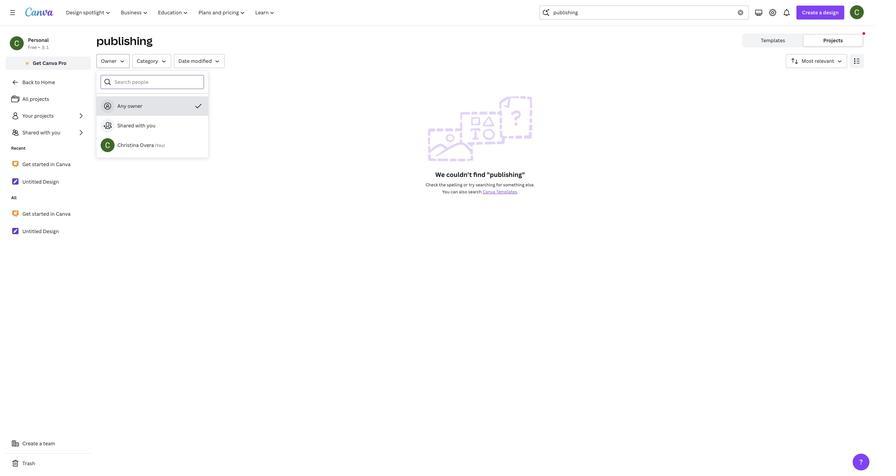 Task type: locate. For each thing, give the bounding box(es) containing it.
untitled
[[22, 179, 42, 185], [22, 228, 42, 235]]

0 horizontal spatial templates
[[497, 189, 517, 195]]

you inside button
[[147, 122, 156, 129]]

templates
[[762, 37, 786, 44], [497, 189, 517, 195]]

2 untitled from the top
[[22, 228, 42, 235]]

create for create a design
[[803, 9, 819, 16]]

1 vertical spatial untitled design
[[22, 228, 59, 235]]

0 vertical spatial you
[[147, 122, 156, 129]]

create
[[803, 9, 819, 16], [22, 441, 38, 448]]

shared with you option
[[96, 116, 208, 136]]

christina overa ( you )
[[117, 142, 165, 149]]

shared with you down your projects
[[22, 129, 60, 136]]

try
[[469, 182, 475, 188]]

a for design
[[820, 9, 823, 16]]

design for 1st untitled design link from the bottom of the page
[[43, 228, 59, 235]]

0 vertical spatial get
[[33, 60, 41, 66]]

.
[[517, 189, 519, 195]]

2 in from the top
[[50, 211, 55, 217]]

shared inside button
[[117, 122, 134, 129]]

•
[[38, 44, 40, 50]]

back to home
[[22, 79, 55, 86]]

0 horizontal spatial you
[[156, 143, 164, 149]]

0 vertical spatial untitled design link
[[6, 175, 91, 190]]

a inside button
[[39, 441, 42, 448]]

0 horizontal spatial a
[[39, 441, 42, 448]]

0 vertical spatial shared with you
[[117, 122, 156, 129]]

else.
[[526, 182, 535, 188]]

2 vertical spatial list
[[6, 207, 91, 239]]

0 vertical spatial shared
[[117, 122, 134, 129]]

with up the christina overa ( you )
[[135, 122, 146, 129]]

1 vertical spatial projects
[[34, 113, 54, 119]]

0 vertical spatial list
[[6, 92, 91, 140]]

you down the
[[443, 189, 450, 195]]

untitled design
[[22, 179, 59, 185], [22, 228, 59, 235]]

1 vertical spatial untitled
[[22, 228, 42, 235]]

0 vertical spatial get started in canva link
[[6, 157, 91, 172]]

you down any owner option
[[147, 122, 156, 129]]

create a design
[[803, 9, 839, 16]]

0 horizontal spatial all
[[11, 195, 17, 201]]

home
[[41, 79, 55, 86]]

shared with you button
[[96, 116, 208, 136]]

0 vertical spatial untitled design
[[22, 179, 59, 185]]

list box
[[96, 96, 208, 155]]

1 vertical spatial you
[[443, 189, 450, 195]]

0 vertical spatial with
[[135, 122, 146, 129]]

projects
[[824, 37, 844, 44]]

1 vertical spatial you
[[52, 129, 60, 136]]

1 horizontal spatial shared with you
[[117, 122, 156, 129]]

1 vertical spatial shared
[[22, 129, 39, 136]]

0 vertical spatial you
[[156, 143, 164, 149]]

untitled design link
[[6, 175, 91, 190], [6, 224, 91, 239]]

shared for shared with you link
[[22, 129, 39, 136]]

0 horizontal spatial shared
[[22, 129, 39, 136]]

untitled for 1st untitled design link from the top of the page
[[22, 179, 42, 185]]

owner
[[128, 103, 142, 109]]

you for shared with you button
[[147, 122, 156, 129]]

get started in canva for second list from the bottom of the page
[[22, 161, 71, 168]]

1 horizontal spatial all
[[22, 96, 29, 102]]

1 horizontal spatial templates
[[762, 37, 786, 44]]

0 vertical spatial projects
[[30, 96, 49, 102]]

templates inside templates "link"
[[762, 37, 786, 44]]

(
[[155, 143, 156, 149]]

you inside we couldn't find "publishing" check the spelling or try searching for something else. you can also search canva templates .
[[443, 189, 450, 195]]

free •
[[28, 44, 40, 50]]

projects down back to home on the left top
[[30, 96, 49, 102]]

shared with you for shared with you button
[[117, 122, 156, 129]]

owner
[[101, 58, 117, 64]]

you right overa on the left top
[[156, 143, 164, 149]]

1 horizontal spatial a
[[820, 9, 823, 16]]

create left team
[[22, 441, 38, 448]]

0 vertical spatial in
[[50, 161, 55, 168]]

Category button
[[132, 54, 171, 68]]

create inside button
[[22, 441, 38, 448]]

couldn't
[[447, 171, 472, 179]]

0 vertical spatial all
[[22, 96, 29, 102]]

your projects link
[[6, 109, 91, 123]]

0 horizontal spatial with
[[40, 129, 50, 136]]

1 horizontal spatial create
[[803, 9, 819, 16]]

any
[[117, 103, 127, 109]]

you inside the christina overa ( you )
[[156, 143, 164, 149]]

0 vertical spatial templates
[[762, 37, 786, 44]]

shared with you
[[117, 122, 156, 129], [22, 129, 60, 136]]

shared
[[117, 122, 134, 129], [22, 129, 39, 136]]

get canva pro
[[33, 60, 67, 66]]

1 vertical spatial design
[[43, 228, 59, 235]]

searching
[[476, 182, 496, 188]]

shared with you down 'owner'
[[117, 122, 156, 129]]

list containing all projects
[[6, 92, 91, 140]]

1 get started in canva from the top
[[22, 161, 71, 168]]

0 horizontal spatial shared with you
[[22, 129, 60, 136]]

2 untitled design from the top
[[22, 228, 59, 235]]

1 list from the top
[[6, 92, 91, 140]]

untitled for 1st untitled design link from the bottom of the page
[[22, 228, 42, 235]]

1 vertical spatial list
[[6, 157, 91, 190]]

0 vertical spatial a
[[820, 9, 823, 16]]

with down your projects link
[[40, 129, 50, 136]]

1 untitled design link from the top
[[6, 175, 91, 190]]

1 untitled from the top
[[22, 179, 42, 185]]

category
[[137, 58, 158, 64]]

pro
[[58, 60, 67, 66]]

3 list from the top
[[6, 207, 91, 239]]

with inside button
[[135, 122, 146, 129]]

canva inside we couldn't find "publishing" check the spelling or try searching for something else. you can also search canva templates .
[[483, 189, 496, 195]]

1 in from the top
[[50, 161, 55, 168]]

0 vertical spatial design
[[43, 179, 59, 185]]

1 horizontal spatial you
[[147, 122, 156, 129]]

design
[[43, 179, 59, 185], [43, 228, 59, 235]]

shared up christina
[[117, 122, 134, 129]]

1
[[46, 44, 49, 50]]

shared down your
[[22, 129, 39, 136]]

1 vertical spatial in
[[50, 211, 55, 217]]

started
[[32, 161, 49, 168], [32, 211, 49, 217]]

publishing
[[96, 33, 153, 48]]

a left team
[[39, 441, 42, 448]]

1 vertical spatial untitled design link
[[6, 224, 91, 239]]

2 get started in canva link from the top
[[6, 207, 91, 222]]

1 vertical spatial with
[[40, 129, 50, 136]]

2 untitled design link from the top
[[6, 224, 91, 239]]

0 vertical spatial get started in canva
[[22, 161, 71, 168]]

shared with you inside shared with you link
[[22, 129, 60, 136]]

None search field
[[540, 6, 750, 20]]

1 vertical spatial started
[[32, 211, 49, 217]]

check
[[426, 182, 438, 188]]

0 horizontal spatial create
[[22, 441, 38, 448]]

you inside list
[[52, 129, 60, 136]]

0 vertical spatial started
[[32, 161, 49, 168]]

create for create a team
[[22, 441, 38, 448]]

a inside dropdown button
[[820, 9, 823, 16]]

top level navigation element
[[62, 6, 281, 20]]

all
[[22, 96, 29, 102], [11, 195, 17, 201]]

1 horizontal spatial with
[[135, 122, 146, 129]]

get started in canva link for second list from the bottom of the page
[[6, 157, 91, 172]]

0 vertical spatial create
[[803, 9, 819, 16]]

in
[[50, 161, 55, 168], [50, 211, 55, 217]]

get started in canva link for first list from the bottom of the page
[[6, 207, 91, 222]]

1 vertical spatial get started in canva link
[[6, 207, 91, 222]]

1 get started in canva link from the top
[[6, 157, 91, 172]]

you
[[147, 122, 156, 129], [52, 129, 60, 136]]

list
[[6, 92, 91, 140], [6, 157, 91, 190], [6, 207, 91, 239]]

get started in canva link
[[6, 157, 91, 172], [6, 207, 91, 222]]

get started in canva
[[22, 161, 71, 168], [22, 211, 71, 217]]

projects
[[30, 96, 49, 102], [34, 113, 54, 119]]

any owner
[[117, 103, 142, 109]]

shared with you inside shared with you button
[[117, 122, 156, 129]]

a left design
[[820, 9, 823, 16]]

you
[[156, 143, 164, 149], [443, 189, 450, 195]]

something
[[504, 182, 525, 188]]

with
[[135, 122, 146, 129], [40, 129, 50, 136]]

we couldn't find "publishing" check the spelling or try searching for something else. you can also search canva templates .
[[426, 171, 535, 195]]

canva inside button
[[42, 60, 57, 66]]

1 vertical spatial all
[[11, 195, 17, 201]]

personal
[[28, 37, 49, 43]]

2 get started in canva from the top
[[22, 211, 71, 217]]

Owner button
[[96, 54, 130, 68]]

1 vertical spatial shared with you
[[22, 129, 60, 136]]

2 design from the top
[[43, 228, 59, 235]]

create left design
[[803, 9, 819, 16]]

0 vertical spatial untitled
[[22, 179, 42, 185]]

back to home link
[[6, 76, 91, 90]]

1 horizontal spatial you
[[443, 189, 450, 195]]

1 vertical spatial templates
[[497, 189, 517, 195]]

create inside dropdown button
[[803, 9, 819, 16]]

back
[[22, 79, 34, 86]]

1 horizontal spatial shared
[[117, 122, 134, 129]]

for
[[497, 182, 503, 188]]

christina overa option
[[96, 136, 208, 155]]

with for shared with you link
[[40, 129, 50, 136]]

canva
[[42, 60, 57, 66], [56, 161, 71, 168], [483, 189, 496, 195], [56, 211, 71, 217]]

get
[[33, 60, 41, 66], [22, 161, 31, 168], [22, 211, 31, 217]]

projects right your
[[34, 113, 54, 119]]

1 design from the top
[[43, 179, 59, 185]]

you down your projects link
[[52, 129, 60, 136]]

with for shared with you button
[[135, 122, 146, 129]]

0 horizontal spatial you
[[52, 129, 60, 136]]

to
[[35, 79, 40, 86]]

shared inside list
[[22, 129, 39, 136]]

1 vertical spatial a
[[39, 441, 42, 448]]

1 vertical spatial create
[[22, 441, 38, 448]]

a
[[820, 9, 823, 16], [39, 441, 42, 448]]

projects for your projects
[[34, 113, 54, 119]]

design for 1st untitled design link from the top of the page
[[43, 179, 59, 185]]

with inside list
[[40, 129, 50, 136]]

1 vertical spatial get started in canva
[[22, 211, 71, 217]]



Task type: describe. For each thing, give the bounding box(es) containing it.
shared with you for shared with you link
[[22, 129, 60, 136]]

date modified
[[179, 58, 212, 64]]

1 untitled design from the top
[[22, 179, 59, 185]]

templates link
[[744, 35, 803, 46]]

in for 1st untitled design link from the bottom of the page
[[50, 211, 55, 217]]

overa
[[140, 142, 154, 149]]

canva templates link
[[483, 189, 517, 195]]

)
[[164, 143, 165, 149]]

list box containing any owner
[[96, 96, 208, 155]]

can
[[451, 189, 458, 195]]

create a team button
[[6, 437, 91, 451]]

Sort by button
[[787, 54, 848, 68]]

date
[[179, 58, 190, 64]]

projects for all projects
[[30, 96, 49, 102]]

templates inside we couldn't find "publishing" check the spelling or try searching for something else. you can also search canva templates .
[[497, 189, 517, 195]]

christina overa image
[[851, 5, 865, 19]]

modified
[[191, 58, 212, 64]]

christina
[[117, 142, 139, 149]]

2 list from the top
[[6, 157, 91, 190]]

in for 1st untitled design link from the top of the page
[[50, 161, 55, 168]]

shared for shared with you button
[[117, 122, 134, 129]]

Date modified button
[[174, 54, 225, 68]]

you for shared with you link
[[52, 129, 60, 136]]

or
[[464, 182, 468, 188]]

get inside button
[[33, 60, 41, 66]]

get started in canva for first list from the bottom of the page
[[22, 211, 71, 217]]

most
[[802, 58, 814, 64]]

search
[[469, 189, 482, 195]]

any owner option
[[96, 96, 208, 116]]

trash link
[[6, 457, 91, 471]]

get canva pro button
[[6, 57, 91, 70]]

the
[[439, 182, 446, 188]]

relevant
[[815, 58, 835, 64]]

a for team
[[39, 441, 42, 448]]

"publishing"
[[487, 171, 525, 179]]

design
[[824, 9, 839, 16]]

your projects
[[22, 113, 54, 119]]

2 started from the top
[[32, 211, 49, 217]]

most relevant
[[802, 58, 835, 64]]

recent
[[11, 145, 26, 151]]

find
[[474, 171, 486, 179]]

all projects
[[22, 96, 49, 102]]

2 vertical spatial get
[[22, 211, 31, 217]]

trash
[[22, 461, 35, 467]]

free
[[28, 44, 37, 50]]

we
[[436, 171, 445, 179]]

any owner button
[[96, 96, 208, 116]]

shared with you link
[[6, 126, 91, 140]]

all for all
[[11, 195, 17, 201]]

Search people search field
[[115, 76, 200, 89]]

1 started from the top
[[32, 161, 49, 168]]

create a team
[[22, 441, 55, 448]]

1 vertical spatial get
[[22, 161, 31, 168]]

your
[[22, 113, 33, 119]]

all for all projects
[[22, 96, 29, 102]]

Search search field
[[554, 6, 734, 19]]

team
[[43, 441, 55, 448]]

spelling
[[447, 182, 463, 188]]

all projects link
[[6, 92, 91, 106]]

create a design button
[[797, 6, 845, 20]]

also
[[459, 189, 468, 195]]



Task type: vqa. For each thing, say whether or not it's contained in the screenshot.
Greg Robinson ICON
no



